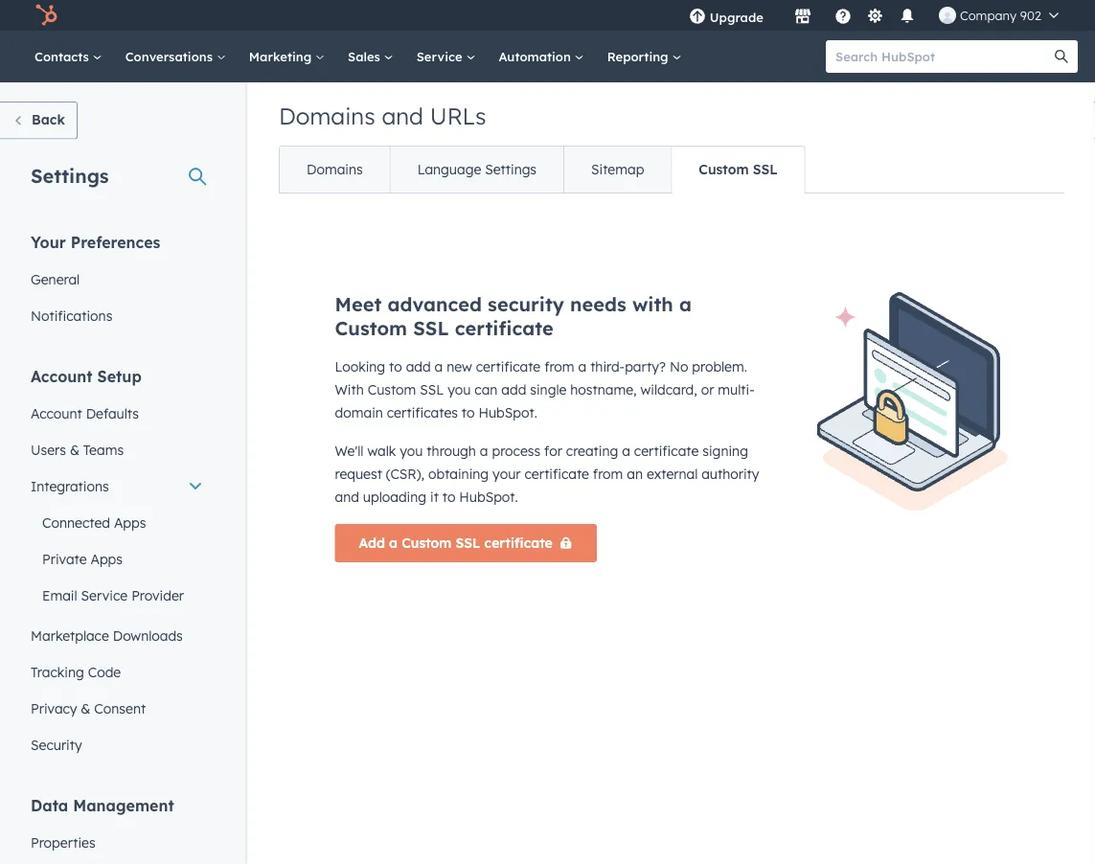 Task type: locate. For each thing, give the bounding box(es) containing it.
1 horizontal spatial to
[[442, 489, 456, 505]]

general link
[[19, 261, 215, 298]]

domains
[[279, 102, 375, 130], [307, 161, 363, 178]]

service inside account setup element
[[81, 587, 128, 604]]

add left new
[[406, 358, 431, 375]]

apps for connected apps
[[114, 514, 146, 531]]

process
[[492, 443, 541, 459]]

privacy & consent link
[[19, 690, 215, 727]]

walk
[[367, 443, 396, 459]]

1 vertical spatial from
[[593, 466, 623, 482]]

hubspot. down can
[[479, 404, 537, 421]]

account up account defaults
[[31, 367, 93, 386]]

from
[[544, 358, 575, 375], [593, 466, 623, 482]]

properties
[[31, 834, 95, 851]]

language settings
[[418, 161, 537, 178]]

1 vertical spatial domains
[[307, 161, 363, 178]]

1 horizontal spatial add
[[501, 381, 526, 398]]

to inside we'll walk you through a process for creating a certificate signing request (csr), obtaining your certificate from an external authority and uploading it to hubspot.
[[442, 489, 456, 505]]

1 horizontal spatial from
[[593, 466, 623, 482]]

hubspot. inside looking to add a new certificate from a third-party? no problem. with custom ssl you can add single hostname, wildcard, or multi- domain certificates to hubspot.
[[479, 404, 537, 421]]

service down private apps link
[[81, 587, 128, 604]]

help button
[[827, 0, 859, 31]]

ssl inside navigation
[[753, 161, 778, 178]]

navigation
[[279, 146, 806, 194]]

2 vertical spatial to
[[442, 489, 456, 505]]

general
[[31, 271, 80, 287]]

email service provider link
[[19, 577, 215, 614]]

your
[[493, 466, 521, 482]]

add a custom ssl certificate
[[359, 535, 553, 551]]

0 vertical spatial domains
[[279, 102, 375, 130]]

domains up domains link
[[279, 102, 375, 130]]

(csr),
[[386, 466, 425, 482]]

0 vertical spatial you
[[448, 381, 471, 398]]

sales
[[348, 48, 384, 64]]

settings right language
[[485, 161, 537, 178]]

and down request
[[335, 489, 359, 505]]

you down new
[[448, 381, 471, 398]]

apps inside 'link'
[[114, 514, 146, 531]]

marketplaces button
[[783, 0, 823, 31]]

0 vertical spatial hubspot.
[[479, 404, 537, 421]]

automation link
[[487, 31, 596, 82]]

upgrade
[[710, 9, 764, 25]]

& right users
[[70, 441, 79, 458]]

ssl
[[753, 161, 778, 178], [413, 316, 449, 340], [420, 381, 444, 398], [456, 535, 481, 551]]

1 vertical spatial &
[[81, 700, 90, 717]]

account up users
[[31, 405, 82, 422]]

you inside looking to add a new certificate from a third-party? no problem. with custom ssl you can add single hostname, wildcard, or multi- domain certificates to hubspot.
[[448, 381, 471, 398]]

service up urls
[[417, 48, 466, 64]]

1 account from the top
[[31, 367, 93, 386]]

add
[[406, 358, 431, 375], [501, 381, 526, 398]]

&
[[70, 441, 79, 458], [81, 700, 90, 717]]

0 vertical spatial to
[[389, 358, 402, 375]]

0 horizontal spatial and
[[335, 489, 359, 505]]

a
[[679, 292, 692, 316], [435, 358, 443, 375], [578, 358, 587, 375], [480, 443, 488, 459], [622, 443, 630, 459], [389, 535, 398, 551]]

external
[[647, 466, 698, 482]]

from up single
[[544, 358, 575, 375]]

can
[[475, 381, 498, 398]]

1 vertical spatial to
[[462, 404, 475, 421]]

settings
[[485, 161, 537, 178], [31, 163, 109, 187]]

1 horizontal spatial &
[[81, 700, 90, 717]]

certificate up can
[[476, 358, 541, 375]]

0 horizontal spatial from
[[544, 358, 575, 375]]

tracking code
[[31, 664, 121, 680]]

to right looking
[[389, 358, 402, 375]]

and left urls
[[382, 102, 424, 130]]

account setup
[[31, 367, 142, 386]]

hubspot image
[[34, 4, 57, 27]]

or
[[701, 381, 714, 398]]

settings inside navigation
[[485, 161, 537, 178]]

apps up email service provider
[[91, 551, 123, 567]]

a right with
[[679, 292, 692, 316]]

settings down "back"
[[31, 163, 109, 187]]

0 horizontal spatial service
[[81, 587, 128, 604]]

conversations link
[[114, 31, 237, 82]]

with
[[632, 292, 673, 316]]

hubspot. down your
[[459, 489, 518, 505]]

a right add
[[389, 535, 398, 551]]

data
[[31, 796, 68, 815]]

0 vertical spatial service
[[417, 48, 466, 64]]

0 horizontal spatial to
[[389, 358, 402, 375]]

account for account defaults
[[31, 405, 82, 422]]

0 vertical spatial apps
[[114, 514, 146, 531]]

1 horizontal spatial settings
[[485, 161, 537, 178]]

certificate up new
[[455, 316, 554, 340]]

& right privacy
[[81, 700, 90, 717]]

0 horizontal spatial &
[[70, 441, 79, 458]]

creating
[[566, 443, 618, 459]]

integrations button
[[19, 468, 215, 505]]

multi-
[[718, 381, 755, 398]]

domains for domains and urls
[[279, 102, 375, 130]]

0 vertical spatial from
[[544, 358, 575, 375]]

looking to add a new certificate from a third-party? no problem. with custom ssl you can add single hostname, wildcard, or multi- domain certificates to hubspot.
[[335, 358, 755, 421]]

sitemap link
[[564, 147, 671, 193]]

902
[[1020, 7, 1042, 23]]

tracking
[[31, 664, 84, 680]]

to right the it
[[442, 489, 456, 505]]

apps
[[114, 514, 146, 531], [91, 551, 123, 567]]

1 vertical spatial service
[[81, 587, 128, 604]]

security link
[[19, 727, 215, 763]]

with
[[335, 381, 364, 398]]

menu containing company 902
[[675, 0, 1072, 31]]

custom inside add a custom ssl certificate button
[[402, 535, 452, 551]]

1 vertical spatial hubspot.
[[459, 489, 518, 505]]

single
[[530, 381, 567, 398]]

1 horizontal spatial you
[[448, 381, 471, 398]]

search button
[[1045, 40, 1078, 73]]

a left new
[[435, 358, 443, 375]]

connected apps
[[42, 514, 146, 531]]

an
[[627, 466, 643, 482]]

defaults
[[86, 405, 139, 422]]

apps down integrations button
[[114, 514, 146, 531]]

domains down "domains and urls"
[[307, 161, 363, 178]]

domains inside navigation
[[307, 161, 363, 178]]

0 vertical spatial account
[[31, 367, 93, 386]]

through
[[427, 443, 476, 459]]

you
[[448, 381, 471, 398], [400, 443, 423, 459]]

custom ssl
[[699, 161, 778, 178]]

we'll walk you through a process for creating a certificate signing request (csr), obtaining your certificate from an external authority and uploading it to hubspot.
[[335, 443, 759, 505]]

0 vertical spatial &
[[70, 441, 79, 458]]

Search HubSpot search field
[[826, 40, 1061, 73]]

you inside we'll walk you through a process for creating a certificate signing request (csr), obtaining your certificate from an external authority and uploading it to hubspot.
[[400, 443, 423, 459]]

account defaults
[[31, 405, 139, 422]]

0 horizontal spatial you
[[400, 443, 423, 459]]

1 horizontal spatial and
[[382, 102, 424, 130]]

marketing link
[[237, 31, 336, 82]]

add right can
[[501, 381, 526, 398]]

account for account setup
[[31, 367, 93, 386]]

a up an
[[622, 443, 630, 459]]

0 vertical spatial add
[[406, 358, 431, 375]]

and
[[382, 102, 424, 130], [335, 489, 359, 505]]

1 vertical spatial you
[[400, 443, 423, 459]]

1 vertical spatial apps
[[91, 551, 123, 567]]

1 vertical spatial account
[[31, 405, 82, 422]]

a inside button
[[389, 535, 398, 551]]

from left an
[[593, 466, 623, 482]]

add a custom ssl certificate button
[[335, 524, 597, 562]]

certificate down your
[[484, 535, 553, 551]]

& for users
[[70, 441, 79, 458]]

search image
[[1055, 50, 1068, 63]]

back link
[[0, 102, 78, 139]]

menu
[[675, 0, 1072, 31]]

0 horizontal spatial add
[[406, 358, 431, 375]]

certificate down for
[[525, 466, 589, 482]]

private
[[42, 551, 87, 567]]

you up (csr),
[[400, 443, 423, 459]]

language settings link
[[390, 147, 564, 193]]

certificate inside meet advanced security needs with a custom ssl certificate
[[455, 316, 554, 340]]

email service provider
[[42, 587, 184, 604]]

1 vertical spatial and
[[335, 489, 359, 505]]

private apps
[[42, 551, 123, 567]]

marketplace downloads link
[[19, 618, 215, 654]]

settings link
[[863, 5, 887, 25]]

security
[[31, 736, 82, 753]]

certificate inside looking to add a new certificate from a third-party? no problem. with custom ssl you can add single hostname, wildcard, or multi- domain certificates to hubspot.
[[476, 358, 541, 375]]

0 vertical spatial and
[[382, 102, 424, 130]]

2 account from the top
[[31, 405, 82, 422]]

to down can
[[462, 404, 475, 421]]

automation
[[499, 48, 575, 64]]

hubspot. inside we'll walk you through a process for creating a certificate signing request (csr), obtaining your certificate from an external authority and uploading it to hubspot.
[[459, 489, 518, 505]]

notifications button
[[891, 0, 924, 31]]

company
[[960, 7, 1017, 23]]

third-
[[590, 358, 625, 375]]

wildcard,
[[641, 381, 697, 398]]

hubspot.
[[479, 404, 537, 421], [459, 489, 518, 505]]

problem.
[[692, 358, 747, 375]]



Task type: vqa. For each thing, say whether or not it's contained in the screenshot.
Commerce menu
no



Task type: describe. For each thing, give the bounding box(es) containing it.
marketplaces image
[[794, 9, 812, 26]]

no
[[670, 358, 688, 375]]

1 horizontal spatial service
[[417, 48, 466, 64]]

users & teams link
[[19, 432, 215, 468]]

it
[[430, 489, 439, 505]]

properties link
[[19, 825, 215, 861]]

domains for domains
[[307, 161, 363, 178]]

custom ssl link
[[671, 147, 805, 193]]

service link
[[405, 31, 487, 82]]

1 vertical spatial add
[[501, 381, 526, 398]]

tracking code link
[[19, 654, 215, 690]]

users
[[31, 441, 66, 458]]

preferences
[[71, 232, 160, 252]]

2 horizontal spatial to
[[462, 404, 475, 421]]

navigation containing domains
[[279, 146, 806, 194]]

domains link
[[280, 147, 390, 193]]

data management element
[[19, 795, 215, 864]]

teams
[[83, 441, 124, 458]]

connected
[[42, 514, 110, 531]]

advanced
[[388, 292, 482, 316]]

obtaining
[[428, 466, 489, 482]]

your preferences
[[31, 232, 160, 252]]

consent
[[94, 700, 146, 717]]

connected apps link
[[19, 505, 215, 541]]

from inside we'll walk you through a process for creating a certificate signing request (csr), obtaining your certificate from an external authority and uploading it to hubspot.
[[593, 466, 623, 482]]

settings image
[[867, 8, 884, 25]]

reporting link
[[596, 31, 693, 82]]

needs
[[570, 292, 626, 316]]

a inside meet advanced security needs with a custom ssl certificate
[[679, 292, 692, 316]]

provider
[[131, 587, 184, 604]]

back
[[32, 111, 65, 128]]

hostname,
[[570, 381, 637, 398]]

your
[[31, 232, 66, 252]]

notifications image
[[899, 9, 916, 26]]

data management
[[31, 796, 174, 815]]

custom inside meet advanced security needs with a custom ssl certificate
[[335, 316, 407, 340]]

custom inside looking to add a new certificate from a third-party? no problem. with custom ssl you can add single hostname, wildcard, or multi- domain certificates to hubspot.
[[368, 381, 416, 398]]

add
[[359, 535, 385, 551]]

certificates
[[387, 404, 458, 421]]

code
[[88, 664, 121, 680]]

marketplace
[[31, 627, 109, 644]]

privacy & consent
[[31, 700, 146, 717]]

contacts
[[34, 48, 93, 64]]

help image
[[835, 9, 852, 26]]

downloads
[[113, 627, 183, 644]]

from inside looking to add a new certificate from a third-party? no problem. with custom ssl you can add single hostname, wildcard, or multi- domain certificates to hubspot.
[[544, 358, 575, 375]]

uploading
[[363, 489, 427, 505]]

mateo roberts image
[[939, 7, 956, 24]]

apps for private apps
[[91, 551, 123, 567]]

a left process
[[480, 443, 488, 459]]

integrations
[[31, 478, 109, 494]]

and inside we'll walk you through a process for creating a certificate signing request (csr), obtaining your certificate from an external authority and uploading it to hubspot.
[[335, 489, 359, 505]]

ssl inside button
[[456, 535, 481, 551]]

domain
[[335, 404, 383, 421]]

custom inside custom ssl link
[[699, 161, 749, 178]]

certificate up 'external'
[[634, 443, 699, 459]]

language
[[418, 161, 481, 178]]

privacy
[[31, 700, 77, 717]]

sitemap
[[591, 161, 644, 178]]

marketplace downloads
[[31, 627, 183, 644]]

account defaults link
[[19, 395, 215, 432]]

& for privacy
[[81, 700, 90, 717]]

your preferences element
[[19, 231, 215, 334]]

request
[[335, 466, 382, 482]]

marketing
[[249, 48, 315, 64]]

ssl inside looking to add a new certificate from a third-party? no problem. with custom ssl you can add single hostname, wildcard, or multi- domain certificates to hubspot.
[[420, 381, 444, 398]]

new
[[447, 358, 472, 375]]

meet advanced security needs with a custom ssl certificate
[[335, 292, 692, 340]]

notifications link
[[19, 298, 215, 334]]

authority
[[702, 466, 759, 482]]

sales link
[[336, 31, 405, 82]]

hubspot link
[[23, 4, 72, 27]]

ssl inside meet advanced security needs with a custom ssl certificate
[[413, 316, 449, 340]]

certificate inside button
[[484, 535, 553, 551]]

0 horizontal spatial settings
[[31, 163, 109, 187]]

meet
[[335, 292, 382, 316]]

users & teams
[[31, 441, 124, 458]]

upgrade image
[[689, 9, 706, 26]]

conversations
[[125, 48, 216, 64]]

reporting
[[607, 48, 672, 64]]

contacts link
[[23, 31, 114, 82]]

management
[[73, 796, 174, 815]]

security
[[488, 292, 564, 316]]

party?
[[625, 358, 666, 375]]

account setup element
[[19, 366, 215, 763]]

company 902
[[960, 7, 1042, 23]]

setup
[[97, 367, 142, 386]]

signing
[[703, 443, 748, 459]]

private apps link
[[19, 541, 215, 577]]

a left third-
[[578, 358, 587, 375]]

for
[[544, 443, 562, 459]]

urls
[[430, 102, 486, 130]]



